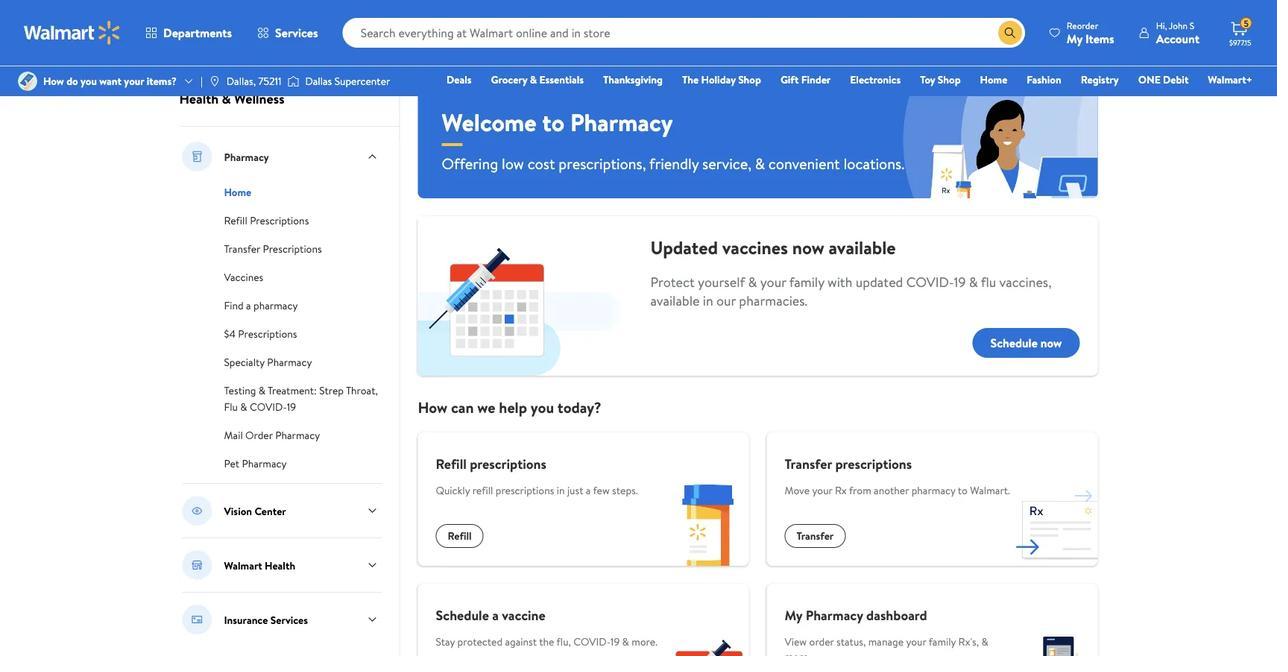 Task type: locate. For each thing, give the bounding box(es) containing it.
2 vertical spatial transfer
[[797, 529, 834, 543]]

1 horizontal spatial covid-
[[574, 635, 611, 649]]

 image
[[209, 75, 221, 87]]

transfer for prescriptions
[[224, 242, 260, 256]]

more. for schedule a vaccine
[[632, 635, 658, 649]]

home link down search icon
[[973, 72, 1014, 88]]

in left the our
[[703, 292, 713, 311]]

refill button
[[436, 525, 484, 548]]

order
[[809, 635, 834, 649]]

2 vertical spatial 19
[[611, 635, 620, 649]]

19 inside protect yourself & your family with updated covid-19 & flu vaccines, available in our pharmacies.
[[954, 273, 966, 292]]

refill prescriptions. quickly refill medications in just a few steps. refill. image
[[667, 484, 749, 566]]

items
[[1085, 30, 1114, 47]]

the
[[539, 635, 554, 649]]

a for pharmacy
[[246, 299, 251, 313]]

specialty pharmacy link
[[224, 354, 312, 370]]

0 horizontal spatial schedule
[[436, 606, 489, 625]]

s
[[1190, 19, 1194, 32]]

service,
[[702, 153, 751, 174]]

find a pharmacy
[[224, 299, 298, 313]]

0 vertical spatial prescriptions
[[250, 214, 309, 228]]

one debit link
[[1132, 72, 1195, 88]]

covid-
[[906, 273, 954, 292], [250, 400, 287, 415], [574, 635, 611, 649]]

available
[[829, 235, 896, 260], [651, 292, 700, 311]]

family inside view order status, manage your family rx's, & more.
[[929, 635, 956, 649]]

how can we help you today?
[[418, 397, 602, 418]]

0 vertical spatial family
[[789, 273, 824, 292]]

services up dallas
[[275, 25, 318, 41]]

yourself
[[698, 273, 745, 292]]

my pharmacy dashboard. view order status, manage your family rx's and more. view. image
[[1016, 636, 1098, 656]]

$977.15
[[1229, 37, 1251, 47]]

19 inside testing & treatment: strep throat, flu & covid-19
[[287, 400, 296, 415]]

electronics link
[[843, 72, 907, 88]]

0 vertical spatial in
[[703, 292, 713, 311]]

a left the vaccine
[[492, 606, 499, 625]]

0 horizontal spatial how
[[43, 74, 64, 88]]

prescriptions up transfer prescriptions link
[[250, 214, 309, 228]]

19 down treatment:
[[287, 400, 296, 415]]

items?
[[147, 74, 177, 88]]

0 horizontal spatial in
[[557, 483, 565, 498]]

insurance services
[[224, 613, 308, 627]]

0 horizontal spatial home link
[[224, 184, 251, 200]]

2 shop from the left
[[938, 72, 961, 87]]

to
[[542, 106, 565, 139], [958, 483, 968, 498]]

in left just
[[557, 483, 565, 498]]

1 horizontal spatial shop
[[938, 72, 961, 87]]

refill down quickly
[[448, 529, 472, 543]]

you right help
[[531, 397, 554, 418]]

vaccines,
[[999, 273, 1052, 292]]

1 vertical spatial now
[[1041, 335, 1062, 352]]

0 horizontal spatial shop
[[738, 72, 761, 87]]

you right do in the left of the page
[[81, 74, 97, 88]]

1 vertical spatial family
[[929, 635, 956, 649]]

& right the service,
[[755, 153, 765, 174]]

prescriptions down the 'refill prescriptions'
[[263, 242, 322, 256]]

now
[[792, 235, 824, 260], [1041, 335, 1062, 352]]

refill up quickly
[[436, 455, 467, 473]]

a right just
[[586, 483, 591, 498]]

0 vertical spatial a
[[246, 299, 251, 313]]

1 vertical spatial covid-
[[250, 400, 287, 415]]

your right manage
[[906, 635, 926, 649]]

0 vertical spatial how
[[43, 74, 64, 88]]

flu,
[[557, 635, 571, 649]]

shop right toy
[[938, 72, 961, 87]]

with
[[828, 273, 852, 292]]

Search search field
[[343, 18, 1025, 48]]

covid- right flu,
[[574, 635, 611, 649]]

transfer
[[224, 242, 260, 256], [785, 455, 832, 473], [797, 529, 834, 543]]

1 vertical spatial health
[[265, 558, 295, 573]]

1 horizontal spatial to
[[958, 483, 968, 498]]

family
[[789, 273, 824, 292], [929, 635, 956, 649]]

0 horizontal spatial to
[[542, 106, 565, 139]]

how left can
[[418, 397, 448, 418]]

walmart insurance services image
[[182, 605, 212, 635]]

2 horizontal spatial covid-
[[906, 273, 954, 292]]

covid- inside protect yourself & your family with updated covid-19 & flu vaccines, available in our pharmacies.
[[906, 273, 954, 292]]

transfer prescriptions
[[785, 455, 912, 473]]

your down updated vaccines now available
[[760, 273, 786, 292]]

 image right 75211
[[287, 74, 299, 89]]

refill for prescriptions
[[436, 455, 467, 473]]

0 vertical spatial you
[[81, 74, 97, 88]]

1 vertical spatial how
[[418, 397, 448, 418]]

transfer down move on the right bottom of page
[[797, 529, 834, 543]]

1 vertical spatial pharmacy
[[912, 483, 956, 498]]

find
[[224, 299, 244, 313]]

transfer up move on the right bottom of page
[[785, 455, 832, 473]]

prescriptions for refill prescriptions
[[250, 214, 309, 228]]

to left walmart.
[[958, 483, 968, 498]]

1 vertical spatial you
[[531, 397, 554, 418]]

walmart+
[[1208, 72, 1253, 87]]

refill inside refill button
[[448, 529, 472, 543]]

2 vertical spatial covid-
[[574, 635, 611, 649]]

gift finder
[[781, 72, 831, 87]]

covid- inside testing & treatment: strep throat, flu & covid-19
[[250, 400, 287, 415]]

departments
[[163, 25, 232, 41]]

1 horizontal spatial 19
[[611, 635, 620, 649]]

1 vertical spatial to
[[958, 483, 968, 498]]

schedule a vaccine
[[436, 606, 546, 625]]

shop right holiday
[[738, 72, 761, 87]]

services button
[[245, 15, 331, 51]]

testing & treatment: strep throat, flu & covid-19 link
[[224, 382, 378, 415]]

stay
[[436, 635, 455, 649]]

0 horizontal spatial pharmacy
[[254, 299, 298, 313]]

refill up transfer prescriptions link
[[224, 214, 247, 228]]

now down vaccines,
[[1041, 335, 1062, 352]]

1 vertical spatial schedule
[[436, 606, 489, 625]]

more. inside view order status, manage your family rx's, & more.
[[785, 649, 811, 656]]

how left do in the left of the page
[[43, 74, 64, 88]]

available left the our
[[651, 292, 700, 311]]

now right vaccines
[[792, 235, 824, 260]]

1 horizontal spatial more.
[[785, 649, 811, 656]]

2 horizontal spatial a
[[586, 483, 591, 498]]

1 vertical spatial in
[[557, 483, 565, 498]]

vision center
[[224, 504, 286, 518]]

grocery
[[491, 72, 527, 87]]

covid- up mail order pharmacy link
[[250, 400, 287, 415]]

0 vertical spatial services
[[275, 25, 318, 41]]

rx
[[835, 483, 847, 498]]

health
[[179, 90, 219, 108], [265, 558, 295, 573]]

1 horizontal spatial schedule
[[990, 335, 1038, 352]]

thanksgiving
[[603, 72, 663, 87]]

protected
[[457, 635, 503, 649]]

0 vertical spatial pharmacy
[[254, 299, 298, 313]]

1 horizontal spatial you
[[531, 397, 554, 418]]

0 horizontal spatial available
[[651, 292, 700, 311]]

0 vertical spatial health
[[179, 90, 219, 108]]

1 horizontal spatial pharmacy
[[912, 483, 956, 498]]

reorder
[[1067, 19, 1098, 32]]

pharmacy up $4 prescriptions link
[[254, 299, 298, 313]]

a
[[246, 299, 251, 313], [586, 483, 591, 498], [492, 606, 499, 625]]

& down dallas, at left
[[222, 90, 231, 108]]

family left with
[[789, 273, 824, 292]]

1 horizontal spatial  image
[[287, 74, 299, 89]]

0 vertical spatial my
[[1067, 30, 1083, 47]]

my up view
[[785, 606, 802, 625]]

deals link
[[440, 72, 478, 88]]

covid- for &
[[250, 400, 287, 415]]

home up refill prescriptions link
[[224, 185, 251, 200]]

0 vertical spatial covid-
[[906, 273, 954, 292]]

walmart health image
[[182, 551, 212, 580]]

0 horizontal spatial more.
[[632, 635, 658, 649]]

help
[[499, 397, 527, 418]]

0 vertical spatial 19
[[954, 273, 966, 292]]

0 vertical spatial to
[[542, 106, 565, 139]]

refill inside refill prescriptions link
[[224, 214, 247, 228]]

pet pharmacy
[[224, 457, 287, 471]]

vision center image
[[182, 496, 212, 526]]

schedule now
[[990, 335, 1062, 352]]

pharmacy
[[570, 106, 673, 139], [224, 150, 269, 164], [267, 355, 312, 370], [275, 428, 320, 443], [242, 457, 287, 471], [806, 606, 863, 625]]

& right the rx's,
[[981, 635, 988, 649]]

testing & treatment: strep throat, flu & covid-19
[[224, 384, 378, 415]]

a for vaccine
[[492, 606, 499, 625]]

0 vertical spatial transfer
[[224, 242, 260, 256]]

 image
[[18, 72, 37, 91], [287, 74, 299, 89]]

1 vertical spatial available
[[651, 292, 700, 311]]

gift finder link
[[774, 72, 837, 88]]

1 vertical spatial 19
[[287, 400, 296, 415]]

mail
[[224, 428, 243, 443]]

schedule for schedule a vaccine
[[436, 606, 489, 625]]

1 vertical spatial home
[[224, 185, 251, 200]]

friendly
[[649, 153, 699, 174]]

move
[[785, 483, 810, 498]]

to up cost
[[542, 106, 565, 139]]

$4 prescriptions link
[[224, 325, 297, 342]]

my left items
[[1067, 30, 1083, 47]]

available inside protect yourself & your family with updated covid-19 & flu vaccines, available in our pharmacies.
[[651, 292, 700, 311]]

schedule inside button
[[990, 335, 1038, 352]]

 image left do in the left of the page
[[18, 72, 37, 91]]

deals
[[447, 72, 472, 87]]

0 horizontal spatial 19
[[287, 400, 296, 415]]

pharmacy down "thanksgiving"
[[570, 106, 673, 139]]

1 vertical spatial transfer
[[785, 455, 832, 473]]

wellness
[[234, 90, 284, 108]]

pharmacy right another
[[912, 483, 956, 498]]

home down search icon
[[980, 72, 1007, 87]]

pharmacy up treatment:
[[267, 355, 312, 370]]

steps.
[[612, 483, 638, 498]]

1 horizontal spatial now
[[1041, 335, 1062, 352]]

prescriptions for refill prescriptions
[[470, 455, 546, 473]]

&
[[530, 72, 537, 87], [222, 90, 231, 108], [755, 153, 765, 174], [748, 273, 757, 292], [969, 273, 978, 292], [259, 384, 265, 398], [240, 400, 247, 415], [622, 635, 629, 649], [981, 635, 988, 649]]

a right find
[[246, 299, 251, 313]]

locations.
[[844, 153, 905, 174]]

0 vertical spatial home link
[[973, 72, 1014, 88]]

transfer inside transfer prescriptions link
[[224, 242, 260, 256]]

0 horizontal spatial you
[[81, 74, 97, 88]]

0 vertical spatial refill
[[224, 214, 247, 228]]

1 horizontal spatial my
[[1067, 30, 1083, 47]]

health down |
[[179, 90, 219, 108]]

health right walmart
[[265, 558, 295, 573]]

1 horizontal spatial home
[[980, 72, 1007, 87]]

transfer up vaccines link
[[224, 242, 260, 256]]

services right "insurance"
[[270, 613, 308, 627]]

1 horizontal spatial in
[[703, 292, 713, 311]]

prescriptions
[[470, 455, 546, 473], [835, 455, 912, 473], [496, 483, 554, 498]]

1 horizontal spatial family
[[929, 635, 956, 649]]

0 vertical spatial now
[[792, 235, 824, 260]]

2 horizontal spatial 19
[[954, 273, 966, 292]]

0 horizontal spatial a
[[246, 299, 251, 313]]

transfer inside transfer button
[[797, 529, 834, 543]]

0 horizontal spatial covid-
[[250, 400, 287, 415]]

home link up refill prescriptions link
[[224, 184, 251, 200]]

offering
[[442, 153, 498, 174]]

2 vertical spatial prescriptions
[[238, 327, 297, 341]]

schedule up stay
[[436, 606, 489, 625]]

1 horizontal spatial how
[[418, 397, 448, 418]]

1 vertical spatial prescriptions
[[263, 242, 322, 256]]

19 left 'flu'
[[954, 273, 966, 292]]

more. left status,
[[785, 649, 811, 656]]

toy
[[920, 72, 935, 87]]

toy shop
[[920, 72, 961, 87]]

center
[[255, 504, 286, 518]]

0 horizontal spatial family
[[789, 273, 824, 292]]

mail order pharmacy link
[[224, 427, 320, 443]]

2 vertical spatial a
[[492, 606, 499, 625]]

prescriptions up from
[[835, 455, 912, 473]]

now inside button
[[1041, 335, 1062, 352]]

1 vertical spatial refill
[[436, 455, 467, 473]]

prescriptions up refill
[[470, 455, 546, 473]]

throat,
[[346, 384, 378, 398]]

more. left schedule a vaccine. stay protected against the flu, covid-19 and more. schedule. image
[[632, 635, 658, 649]]

gift
[[781, 72, 799, 87]]

hi, john s account
[[1156, 19, 1200, 47]]

available up updated
[[829, 235, 896, 260]]

manage
[[868, 635, 904, 649]]

vaccine
[[502, 606, 546, 625]]

fashion
[[1027, 72, 1061, 87]]

home
[[980, 72, 1007, 87], [224, 185, 251, 200]]

0 horizontal spatial my
[[785, 606, 802, 625]]

2 vertical spatial refill
[[448, 529, 472, 543]]

family left the rx's,
[[929, 635, 956, 649]]

covid- right updated
[[906, 273, 954, 292]]

stay protected against the flu, covid-19 & more.
[[436, 635, 658, 649]]

0 horizontal spatial  image
[[18, 72, 37, 91]]

schedule down vaccines,
[[990, 335, 1038, 352]]

rx's,
[[958, 635, 979, 649]]

1 horizontal spatial a
[[492, 606, 499, 625]]

0 vertical spatial schedule
[[990, 335, 1038, 352]]

0 vertical spatial available
[[829, 235, 896, 260]]

19 for updated
[[954, 273, 966, 292]]

prescriptions up specialty pharmacy link
[[238, 327, 297, 341]]

how
[[43, 74, 64, 88], [418, 397, 448, 418]]

your right the want
[[124, 74, 144, 88]]

19 right flu,
[[611, 635, 620, 649]]

your
[[124, 74, 144, 88], [760, 273, 786, 292], [812, 483, 833, 498], [906, 635, 926, 649]]

vision
[[224, 504, 252, 518]]



Task type: vqa. For each thing, say whether or not it's contained in the screenshot.
COVID-
yes



Task type: describe. For each thing, give the bounding box(es) containing it.
covid- for updated
[[906, 273, 954, 292]]

& left 'flu'
[[969, 273, 978, 292]]

health & wellness
[[179, 90, 284, 108]]

the holiday shop
[[682, 72, 761, 87]]

schedule a vaccine. stay protected against the flu, covid-19 and more. schedule. image
[[667, 636, 749, 656]]

& right grocery
[[530, 72, 537, 87]]

refill
[[472, 483, 493, 498]]

your left rx
[[812, 483, 833, 498]]

1 vertical spatial home link
[[224, 184, 251, 200]]

fashion link
[[1020, 72, 1068, 88]]

schedule for schedule now
[[990, 335, 1038, 352]]

transfer for prescriptions
[[785, 455, 832, 473]]

strep
[[319, 384, 344, 398]]

from
[[849, 483, 871, 498]]

19 for &
[[287, 400, 296, 415]]

$4 prescriptions
[[224, 327, 297, 341]]

departments button
[[133, 15, 245, 51]]

1 vertical spatial services
[[270, 613, 308, 627]]

0 horizontal spatial health
[[179, 90, 219, 108]]

view order status, manage your family rx's, & more.
[[785, 635, 988, 656]]

1 vertical spatial a
[[586, 483, 591, 498]]

holiday
[[701, 72, 736, 87]]

1 vertical spatial my
[[785, 606, 802, 625]]

 image for how do you want your items?
[[18, 72, 37, 91]]

prescriptions for transfer prescriptions
[[263, 242, 322, 256]]

low
[[502, 153, 524, 174]]

pharmacy down "order" on the bottom left of the page
[[242, 457, 287, 471]]

in inside protect yourself & your family with updated covid-19 & flu vaccines, available in our pharmacies.
[[703, 292, 713, 311]]

Walmart Site-Wide search field
[[343, 18, 1025, 48]]

vaccines
[[224, 270, 263, 285]]

transfer prescriptions. move your rx from another pharmacy to walmart. transfer. image
[[1016, 484, 1098, 566]]

pharmacies.
[[739, 292, 808, 311]]

transfer prescriptions link
[[224, 240, 322, 257]]

welcome to pharmacy
[[442, 106, 673, 139]]

walmart+ link
[[1201, 72, 1259, 88]]

0 horizontal spatial home
[[224, 185, 251, 200]]

status,
[[837, 635, 866, 649]]

0 vertical spatial home
[[980, 72, 1007, 87]]

your inside view order status, manage your family rx's, & more.
[[906, 635, 926, 649]]

specialty pharmacy
[[224, 355, 312, 370]]

just
[[567, 483, 583, 498]]

1 horizontal spatial health
[[265, 558, 295, 573]]

refill for prescriptions
[[224, 214, 247, 228]]

dashboard
[[866, 606, 927, 625]]

family inside protect yourself & your family with updated covid-19 & flu vaccines, available in our pharmacies.
[[789, 273, 824, 292]]

$4
[[224, 327, 236, 341]]

& inside view order status, manage your family rx's, & more.
[[981, 635, 988, 649]]

view
[[785, 635, 807, 649]]

more. for my pharmacy dashboard
[[785, 649, 811, 656]]

finder
[[801, 72, 831, 87]]

my pharmacy dashboard
[[785, 606, 927, 625]]

dallas,
[[227, 74, 256, 88]]

move your rx from another pharmacy to walmart.
[[785, 483, 1010, 498]]

prescriptions,
[[559, 153, 646, 174]]

against
[[505, 635, 537, 649]]

debit
[[1163, 72, 1189, 87]]

the
[[682, 72, 699, 87]]

walmart health
[[224, 558, 295, 573]]

 image for dallas supercenter
[[287, 74, 299, 89]]

registry
[[1081, 72, 1119, 87]]

welcome
[[442, 106, 537, 139]]

1 horizontal spatial available
[[829, 235, 896, 260]]

pharmacy up order
[[806, 606, 863, 625]]

john
[[1169, 19, 1188, 32]]

quickly
[[436, 483, 470, 498]]

prescriptions for transfer prescriptions
[[835, 455, 912, 473]]

another
[[874, 483, 909, 498]]

today?
[[558, 397, 602, 418]]

pharmacy down testing & treatment: strep throat, flu & covid-19
[[275, 428, 320, 443]]

refill prescriptions
[[224, 214, 309, 228]]

walmart.
[[970, 483, 1010, 498]]

5
[[1244, 17, 1249, 30]]

thanksgiving link
[[596, 72, 670, 88]]

refill prescriptions
[[436, 455, 546, 473]]

testing
[[224, 384, 256, 398]]

essentials
[[539, 72, 584, 87]]

prescriptions right refill
[[496, 483, 554, 498]]

|
[[201, 74, 203, 88]]

dallas, 75211
[[227, 74, 281, 88]]

order
[[245, 428, 273, 443]]

pet pharmacy link
[[224, 455, 287, 472]]

protect yourself & your family with updated covid-19 & flu vaccines, available in our pharmacies.
[[651, 273, 1052, 311]]

& right flu,
[[622, 635, 629, 649]]

insurance
[[224, 613, 268, 627]]

hi,
[[1156, 19, 1167, 32]]

flu
[[981, 273, 996, 292]]

search icon image
[[1004, 27, 1016, 39]]

your inside protect yourself & your family with updated covid-19 & flu vaccines, available in our pharmacies.
[[760, 273, 786, 292]]

pharmacy image
[[182, 142, 212, 172]]

mail order pharmacy
[[224, 428, 320, 443]]

walmart image
[[24, 21, 121, 45]]

0 horizontal spatial now
[[792, 235, 824, 260]]

the holiday shop link
[[675, 72, 768, 88]]

our
[[716, 292, 736, 311]]

treatment:
[[268, 384, 317, 398]]

we
[[477, 397, 495, 418]]

offering low cost prescriptions, friendly service, & convenient locations.
[[442, 153, 905, 174]]

few
[[593, 483, 610, 498]]

services inside 'popup button'
[[275, 25, 318, 41]]

reorder my items
[[1067, 19, 1114, 47]]

pharmacy right pharmacy 'icon'
[[224, 150, 269, 164]]

refill prescriptions link
[[224, 212, 309, 229]]

how for how do you want your items?
[[43, 74, 64, 88]]

convenient
[[769, 153, 840, 174]]

how for how can we help you today?
[[418, 397, 448, 418]]

my inside reorder my items
[[1067, 30, 1083, 47]]

& right yourself
[[748, 273, 757, 292]]

prescriptions for $4 prescriptions
[[238, 327, 297, 341]]

find a pharmacy link
[[224, 297, 298, 314]]

& right 'testing'
[[259, 384, 265, 398]]

grocery & essentials
[[491, 72, 584, 87]]

protect
[[651, 273, 695, 292]]

& right flu in the left bottom of the page
[[240, 400, 247, 415]]

want
[[99, 74, 122, 88]]

dallas supercenter
[[305, 74, 390, 88]]

transfer prescriptions
[[224, 242, 322, 256]]

pet
[[224, 457, 239, 471]]

cost
[[528, 153, 555, 174]]

updated
[[651, 235, 718, 260]]

1 shop from the left
[[738, 72, 761, 87]]

updated vaccines now available
[[651, 235, 896, 260]]

vaccines link
[[224, 269, 263, 285]]

1 horizontal spatial home link
[[973, 72, 1014, 88]]

one debit
[[1138, 72, 1189, 87]]



